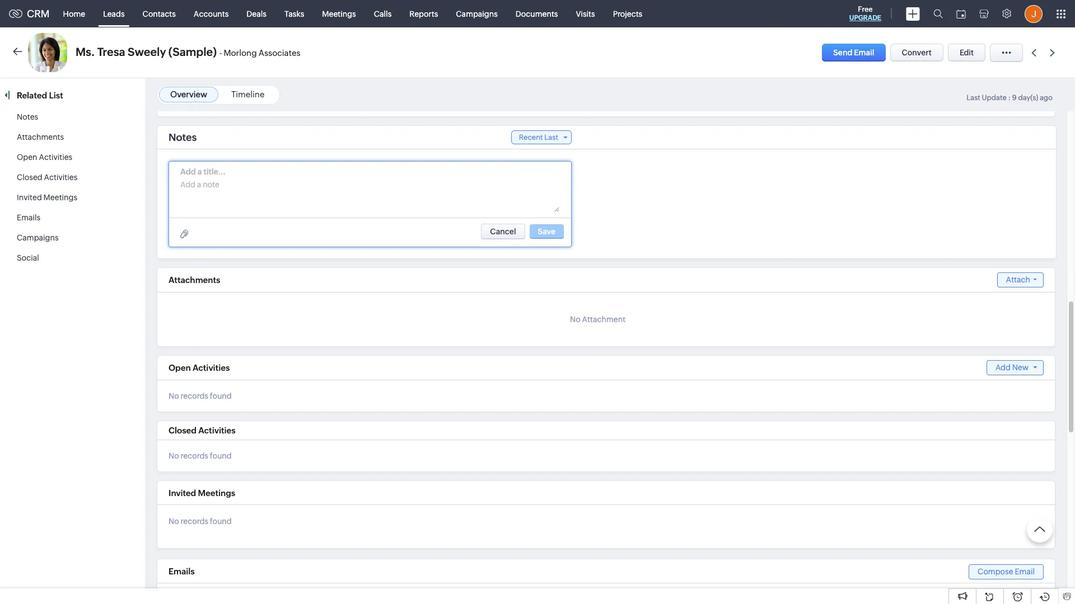 Task type: locate. For each thing, give the bounding box(es) containing it.
calls
[[374, 9, 392, 18]]

email for send email
[[854, 48, 874, 57]]

campaigns down emails link
[[17, 233, 59, 242]]

calls link
[[365, 0, 401, 27]]

0 horizontal spatial invited
[[17, 193, 42, 202]]

0 vertical spatial campaigns link
[[447, 0, 507, 27]]

2 vertical spatial found
[[210, 517, 232, 526]]

0 horizontal spatial open
[[17, 153, 37, 162]]

create menu image
[[906, 7, 920, 20]]

0 vertical spatial closed activities
[[17, 173, 77, 182]]

last
[[967, 94, 980, 102], [544, 133, 558, 142]]

reports
[[409, 9, 438, 18]]

open
[[17, 153, 37, 162], [169, 363, 191, 373]]

1 vertical spatial open
[[169, 363, 191, 373]]

compose email
[[978, 568, 1035, 577]]

1 horizontal spatial meetings
[[198, 489, 235, 498]]

campaigns
[[456, 9, 498, 18], [17, 233, 59, 242]]

0 vertical spatial records
[[181, 392, 208, 401]]

campaigns link right reports
[[447, 0, 507, 27]]

email inside button
[[854, 48, 874, 57]]

0 vertical spatial no records found
[[169, 392, 232, 401]]

0 vertical spatial open
[[17, 153, 37, 162]]

invited meetings link
[[17, 193, 77, 202]]

no attachment
[[570, 315, 625, 324]]

edit button
[[948, 44, 985, 62]]

next record image
[[1050, 49, 1057, 56]]

0 horizontal spatial email
[[854, 48, 874, 57]]

related
[[17, 91, 47, 100]]

0 vertical spatial email
[[854, 48, 874, 57]]

convert
[[902, 48, 932, 57]]

1 horizontal spatial email
[[1015, 568, 1035, 577]]

list
[[49, 91, 63, 100]]

no records found for meetings
[[169, 517, 232, 526]]

found for invited meetings
[[210, 517, 232, 526]]

search image
[[933, 9, 943, 18]]

0 vertical spatial meetings
[[322, 9, 356, 18]]

attach link
[[997, 273, 1044, 288]]

day(s)
[[1018, 94, 1038, 102]]

previous record image
[[1031, 49, 1036, 56]]

invited meetings
[[17, 193, 77, 202], [169, 489, 235, 498]]

1 vertical spatial emails
[[169, 567, 195, 577]]

campaigns right reports
[[456, 9, 498, 18]]

compose
[[978, 568, 1013, 577]]

1 no records found from the top
[[169, 392, 232, 401]]

meetings
[[322, 9, 356, 18], [43, 193, 77, 202], [198, 489, 235, 498]]

1 horizontal spatial emails
[[169, 567, 195, 577]]

0 horizontal spatial closed activities
[[17, 173, 77, 182]]

upgrade
[[849, 14, 881, 22]]

no records found
[[169, 392, 232, 401], [169, 452, 232, 461], [169, 517, 232, 526]]

3 found from the top
[[210, 517, 232, 526]]

free
[[858, 5, 873, 13]]

overview
[[170, 90, 207, 99]]

1 horizontal spatial open
[[169, 363, 191, 373]]

leads link
[[94, 0, 134, 27]]

email right send
[[854, 48, 874, 57]]

reports link
[[401, 0, 447, 27]]

(sample)
[[168, 45, 217, 58]]

profile element
[[1018, 0, 1049, 27]]

notes down related at the left
[[17, 113, 38, 122]]

0 horizontal spatial closed
[[17, 173, 42, 182]]

None button
[[481, 224, 525, 240]]

documents link
[[507, 0, 567, 27]]

0 vertical spatial open activities
[[17, 153, 72, 162]]

0 vertical spatial attachments
[[17, 133, 64, 142]]

3 records from the top
[[181, 517, 208, 526]]

create menu element
[[899, 0, 927, 27]]

0 horizontal spatial notes
[[17, 113, 38, 122]]

1 found from the top
[[210, 392, 232, 401]]

2 vertical spatial meetings
[[198, 489, 235, 498]]

open activities
[[17, 153, 72, 162], [169, 363, 230, 373]]

activities
[[39, 153, 72, 162], [44, 173, 77, 182], [193, 363, 230, 373], [198, 426, 236, 436]]

0 vertical spatial invited meetings
[[17, 193, 77, 202]]

1 vertical spatial closed
[[169, 426, 197, 436]]

found
[[210, 392, 232, 401], [210, 452, 232, 461], [210, 517, 232, 526]]

documents
[[516, 9, 558, 18]]

send email
[[833, 48, 874, 57]]

1 vertical spatial invited meetings
[[169, 489, 235, 498]]

1 vertical spatial records
[[181, 452, 208, 461]]

0 vertical spatial notes
[[17, 113, 38, 122]]

2 horizontal spatial meetings
[[322, 9, 356, 18]]

1 vertical spatial campaigns link
[[17, 233, 59, 242]]

1 horizontal spatial last
[[967, 94, 980, 102]]

closed
[[17, 173, 42, 182], [169, 426, 197, 436]]

0 vertical spatial emails
[[17, 213, 40, 222]]

1 vertical spatial notes
[[169, 132, 197, 143]]

2 vertical spatial records
[[181, 517, 208, 526]]

1 vertical spatial closed activities
[[169, 426, 236, 436]]

Add a title... text field
[[180, 166, 264, 177]]

2 found from the top
[[210, 452, 232, 461]]

tasks
[[284, 9, 304, 18]]

1 records from the top
[[181, 392, 208, 401]]

0 vertical spatial invited
[[17, 193, 42, 202]]

timeline
[[231, 90, 264, 99]]

calendar image
[[956, 9, 966, 18]]

2 vertical spatial no records found
[[169, 517, 232, 526]]

closed activities link
[[17, 173, 77, 182]]

0 vertical spatial closed
[[17, 173, 42, 182]]

email
[[854, 48, 874, 57], [1015, 568, 1035, 577]]

sweely
[[128, 45, 166, 58]]

attachments
[[17, 133, 64, 142], [169, 275, 220, 285]]

last left update
[[967, 94, 980, 102]]

email right compose
[[1015, 568, 1035, 577]]

contacts
[[143, 9, 176, 18]]

social
[[17, 254, 39, 263]]

:
[[1008, 94, 1011, 102]]

visits link
[[567, 0, 604, 27]]

notes
[[17, 113, 38, 122], [169, 132, 197, 143]]

1 vertical spatial found
[[210, 452, 232, 461]]

related list
[[17, 91, 65, 100]]

0 vertical spatial last
[[967, 94, 980, 102]]

2 records from the top
[[181, 452, 208, 461]]

emails
[[17, 213, 40, 222], [169, 567, 195, 577]]

free upgrade
[[849, 5, 881, 22]]

records
[[181, 392, 208, 401], [181, 452, 208, 461], [181, 517, 208, 526]]

invited
[[17, 193, 42, 202], [169, 489, 196, 498]]

records for closed
[[181, 452, 208, 461]]

recent last
[[519, 133, 558, 142]]

notes down overview
[[169, 132, 197, 143]]

1 horizontal spatial campaigns link
[[447, 0, 507, 27]]

0 horizontal spatial emails
[[17, 213, 40, 222]]

0 horizontal spatial attachments
[[17, 133, 64, 142]]

attachments link
[[17, 133, 64, 142]]

home link
[[54, 0, 94, 27]]

1 horizontal spatial closed activities
[[169, 426, 236, 436]]

0 vertical spatial found
[[210, 392, 232, 401]]

1 vertical spatial campaigns
[[17, 233, 59, 242]]

closed activities
[[17, 173, 77, 182], [169, 426, 236, 436]]

tresa
[[97, 45, 125, 58]]

1 horizontal spatial campaigns
[[456, 9, 498, 18]]

1 vertical spatial open activities
[[169, 363, 230, 373]]

1 horizontal spatial attachments
[[169, 275, 220, 285]]

1 vertical spatial email
[[1015, 568, 1035, 577]]

records for invited
[[181, 517, 208, 526]]

attachment
[[582, 315, 625, 324]]

1 horizontal spatial notes
[[169, 132, 197, 143]]

projects link
[[604, 0, 651, 27]]

new
[[1012, 363, 1029, 372]]

1 vertical spatial meetings
[[43, 193, 77, 202]]

1 vertical spatial last
[[544, 133, 558, 142]]

1 horizontal spatial closed
[[169, 426, 197, 436]]

no
[[570, 315, 580, 324], [169, 392, 179, 401], [169, 452, 179, 461], [169, 517, 179, 526]]

last right recent
[[544, 133, 558, 142]]

overview link
[[170, 90, 207, 99]]

1 horizontal spatial invited
[[169, 489, 196, 498]]

1 vertical spatial no records found
[[169, 452, 232, 461]]

3 no records found from the top
[[169, 517, 232, 526]]

morlong
[[224, 48, 257, 58]]

0 vertical spatial campaigns
[[456, 9, 498, 18]]

campaigns link down emails link
[[17, 233, 59, 242]]

2 no records found from the top
[[169, 452, 232, 461]]

found for closed activities
[[210, 452, 232, 461]]

0 horizontal spatial campaigns
[[17, 233, 59, 242]]

campaigns link
[[447, 0, 507, 27], [17, 233, 59, 242]]



Task type: vqa. For each thing, say whether or not it's contained in the screenshot.
the right "Closed"
yes



Task type: describe. For each thing, give the bounding box(es) containing it.
0 horizontal spatial meetings
[[43, 193, 77, 202]]

accounts link
[[185, 0, 238, 27]]

update
[[982, 94, 1007, 102]]

tasks link
[[275, 0, 313, 27]]

0 horizontal spatial invited meetings
[[17, 193, 77, 202]]

associates
[[259, 48, 300, 58]]

recent
[[519, 133, 543, 142]]

open activities link
[[17, 153, 72, 162]]

add new
[[995, 363, 1029, 372]]

social link
[[17, 254, 39, 263]]

-
[[219, 48, 222, 58]]

1 horizontal spatial invited meetings
[[169, 489, 235, 498]]

accounts
[[194, 9, 229, 18]]

search element
[[927, 0, 950, 27]]

leads
[[103, 9, 125, 18]]

emails link
[[17, 213, 40, 222]]

1 vertical spatial invited
[[169, 489, 196, 498]]

ms. tresa sweely (sample) - morlong associates
[[76, 45, 300, 58]]

0 horizontal spatial last
[[544, 133, 558, 142]]

meetings link
[[313, 0, 365, 27]]

email for compose email
[[1015, 568, 1035, 577]]

ms.
[[76, 45, 95, 58]]

1 horizontal spatial open activities
[[169, 363, 230, 373]]

9
[[1012, 94, 1017, 102]]

crm link
[[9, 8, 50, 20]]

send email button
[[822, 44, 886, 62]]

deals link
[[238, 0, 275, 27]]

projects
[[613, 9, 642, 18]]

attach
[[1006, 275, 1030, 284]]

crm
[[27, 8, 50, 20]]

deals
[[247, 9, 266, 18]]

home
[[63, 9, 85, 18]]

contacts link
[[134, 0, 185, 27]]

timeline link
[[231, 90, 264, 99]]

1 vertical spatial attachments
[[169, 275, 220, 285]]

last update : 9 day(s) ago
[[967, 94, 1053, 102]]

send
[[833, 48, 852, 57]]

add
[[995, 363, 1011, 372]]

notes link
[[17, 113, 38, 122]]

profile image
[[1025, 5, 1043, 23]]

convert button
[[890, 44, 943, 62]]

visits
[[576, 9, 595, 18]]

0 horizontal spatial campaigns link
[[17, 233, 59, 242]]

edit
[[960, 48, 974, 57]]

Add a note text field
[[180, 179, 559, 212]]

no records found for activities
[[169, 452, 232, 461]]

ago
[[1040, 94, 1053, 102]]

0 horizontal spatial open activities
[[17, 153, 72, 162]]



